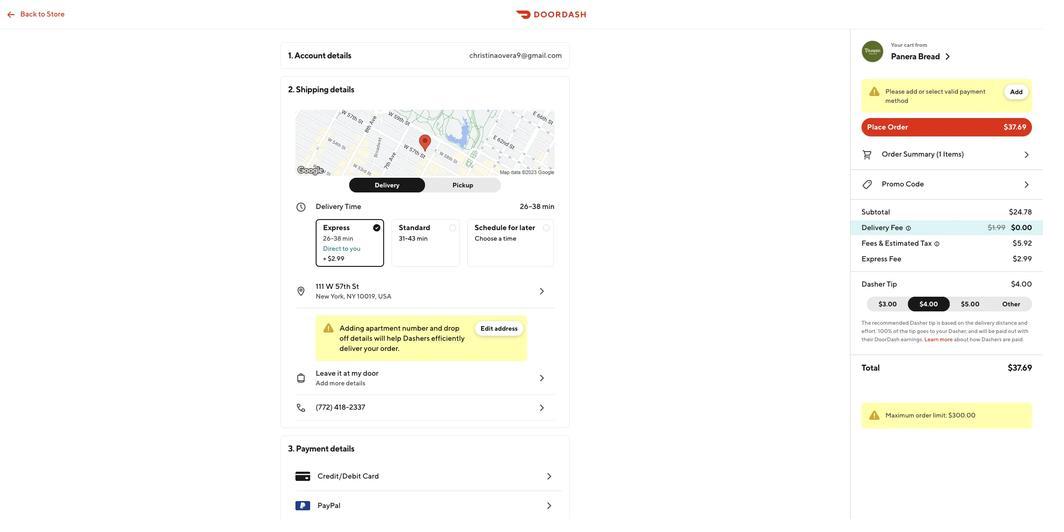 Task type: locate. For each thing, give the bounding box(es) containing it.
2 vertical spatial to
[[930, 328, 935, 335]]

fee down "fees & estimated" on the top of the page
[[889, 255, 902, 263]]

the right on
[[965, 319, 974, 326]]

dasher tip
[[862, 280, 897, 289]]

1 horizontal spatial and
[[968, 328, 978, 335]]

1 vertical spatial your
[[364, 344, 379, 353]]

more inside leave it at my door add more details
[[330, 380, 345, 387]]

0 vertical spatial add new payment method image
[[544, 471, 555, 482]]

order inside button
[[882, 150, 902, 159]]

payment
[[960, 88, 986, 95]]

fee up estimated
[[891, 223, 903, 232]]

1 horizontal spatial dasher
[[910, 319, 928, 326]]

1 horizontal spatial add
[[1010, 88, 1023, 96]]

1 vertical spatial $37.69
[[1008, 363, 1032, 373]]

1 vertical spatial 26–38
[[323, 235, 341, 242]]

0 vertical spatial 26–38
[[520, 202, 541, 211]]

status containing please add or select valid payment method
[[862, 79, 1032, 113]]

min for 26–38 min
[[542, 202, 555, 211]]

order.
[[380, 344, 400, 353]]

select
[[926, 88, 944, 95]]

$4.00 up is
[[920, 301, 938, 308]]

1 vertical spatial tip
[[909, 328, 916, 335]]

min inside 26–38 min direct to you + $2.99
[[343, 235, 353, 242]]

0 horizontal spatial and
[[430, 324, 442, 333]]

valid
[[945, 88, 959, 95]]

paid.
[[1012, 336, 1024, 343]]

be
[[989, 328, 995, 335]]

will inside "the recommended dasher tip is based on the delivery distance and effort. 100% of the tip goes to your dasher, and will be paid out with their doordash earnings."
[[979, 328, 987, 335]]

time
[[503, 235, 516, 242]]

none radio containing standard
[[392, 219, 460, 267]]

standard
[[399, 223, 430, 232]]

at
[[343, 369, 350, 378]]

and left drop
[[430, 324, 442, 333]]

express
[[323, 223, 350, 232], [862, 255, 888, 263]]

and up learn more about how dashers are paid.
[[968, 328, 978, 335]]

more down it
[[330, 380, 345, 387]]

order left summary
[[882, 150, 902, 159]]

0 horizontal spatial 26–38
[[323, 235, 341, 242]]

1 vertical spatial add
[[316, 380, 328, 387]]

express for express
[[323, 223, 350, 232]]

1 vertical spatial add new payment method image
[[544, 500, 555, 511]]

26–38
[[520, 202, 541, 211], [323, 235, 341, 242]]

store
[[47, 9, 65, 18]]

0 horizontal spatial more
[[330, 380, 345, 387]]

2337
[[349, 403, 365, 412]]

details down my
[[346, 380, 365, 387]]

express for express fee
[[862, 255, 888, 263]]

items)
[[943, 150, 964, 159]]

1 horizontal spatial express
[[862, 255, 888, 263]]

0 horizontal spatial tip
[[909, 328, 916, 335]]

details right the 2. shipping
[[330, 85, 354, 94]]

their
[[862, 336, 873, 343]]

$2.99 down direct at the left of the page
[[328, 255, 344, 262]]

1 vertical spatial to
[[342, 245, 349, 252]]

your inside adding apartment number and drop off details will help dashers efficiently deliver your order.
[[364, 344, 379, 353]]

100%
[[878, 328, 892, 335]]

1 horizontal spatial to
[[342, 245, 349, 252]]

order
[[888, 123, 908, 131], [882, 150, 902, 159]]

the recommended dasher tip is based on the delivery distance and effort. 100% of the tip goes to your dasher, and will be paid out with their doordash earnings.
[[862, 319, 1029, 343]]

credit/debit
[[318, 472, 361, 481]]

$37.69 down paid. in the right bottom of the page
[[1008, 363, 1032, 373]]

26–38 min
[[520, 202, 555, 211]]

dashers inside adding apartment number and drop off details will help dashers efficiently deliver your order.
[[403, 334, 430, 343]]

direct
[[323, 245, 341, 252]]

choose a time
[[475, 235, 516, 242]]

$4.00 up other
[[1011, 280, 1032, 289]]

door
[[363, 369, 379, 378]]

and
[[1018, 319, 1028, 326], [430, 324, 442, 333], [968, 328, 978, 335]]

other
[[1002, 301, 1020, 308]]

learn more about how dashers are paid.
[[925, 336, 1024, 343]]

to left you
[[342, 245, 349, 252]]

Other button
[[991, 297, 1032, 312]]

min inside radio
[[417, 235, 428, 242]]

order right place on the right of the page
[[888, 123, 908, 131]]

0 vertical spatial more
[[940, 336, 953, 343]]

add inside leave it at my door add more details
[[316, 380, 328, 387]]

order
[[916, 412, 932, 419]]

edit
[[481, 325, 493, 332]]

from
[[915, 41, 927, 48]]

distance
[[996, 319, 1017, 326]]

pickup
[[453, 182, 473, 189]]

details
[[327, 51, 351, 60], [330, 85, 354, 94], [350, 334, 373, 343], [346, 380, 365, 387], [330, 444, 354, 454]]

tip up earnings.
[[909, 328, 916, 335]]

to inside "the recommended dasher tip is based on the delivery distance and effort. 100% of the tip goes to your dasher, and will be paid out with their doordash earnings."
[[930, 328, 935, 335]]

will inside adding apartment number and drop off details will help dashers efficiently deliver your order.
[[374, 334, 385, 343]]

place order
[[867, 123, 908, 131]]

will down 'apartment'
[[374, 334, 385, 343]]

0 horizontal spatial the
[[900, 328, 908, 335]]

2 add new payment method image from the top
[[544, 500, 555, 511]]

2. shipping details
[[288, 85, 354, 94]]

details up credit/debit
[[330, 444, 354, 454]]

0 vertical spatial tip
[[929, 319, 936, 326]]

details for 1. account details
[[327, 51, 351, 60]]

details for 3. payment details
[[330, 444, 354, 454]]

york,
[[331, 293, 345, 300]]

estimated
[[885, 239, 919, 248]]

tip left is
[[929, 319, 936, 326]]

apartment
[[366, 324, 401, 333]]

111
[[316, 282, 324, 291]]

dashers down be
[[982, 336, 1002, 343]]

26–38 up later
[[520, 202, 541, 211]]

maximum order limit: $300.00 status
[[862, 403, 1032, 429]]

bread
[[918, 51, 940, 61]]

1 horizontal spatial 26–38
[[520, 202, 541, 211]]

None radio
[[392, 219, 460, 267]]

0 vertical spatial your
[[936, 328, 947, 335]]

0 horizontal spatial dashers
[[403, 334, 430, 343]]

panera bread link
[[891, 51, 953, 62]]

add right payment
[[1010, 88, 1023, 96]]

details inside adding apartment number and drop off details will help dashers efficiently deliver your order.
[[350, 334, 373, 343]]

0 horizontal spatial min
[[343, 235, 353, 242]]

1 horizontal spatial delivery
[[375, 182, 400, 189]]

edit address
[[481, 325, 518, 332]]

Pickup radio
[[420, 178, 501, 193]]

&
[[879, 239, 884, 248]]

promo code
[[882, 180, 924, 188]]

0 vertical spatial add
[[1010, 88, 1023, 96]]

1 vertical spatial express
[[862, 255, 888, 263]]

1 add new payment method image from the top
[[544, 471, 555, 482]]

how
[[970, 336, 981, 343]]

express down delivery time
[[323, 223, 350, 232]]

learn more link
[[925, 336, 953, 343]]

10019,
[[357, 293, 377, 300]]

min for 31–43 min
[[417, 235, 428, 242]]

2 horizontal spatial to
[[930, 328, 935, 335]]

dasher up goes
[[910, 319, 928, 326]]

(1
[[936, 150, 942, 159]]

cart
[[904, 41, 914, 48]]

0 horizontal spatial will
[[374, 334, 385, 343]]

1 vertical spatial $4.00
[[920, 301, 938, 308]]

0 horizontal spatial $2.99
[[328, 255, 344, 262]]

the right the of
[[900, 328, 908, 335]]

dashers down "number"
[[403, 334, 430, 343]]

paypal
[[318, 501, 341, 510]]

26–38 inside 26–38 min direct to you + $2.99
[[323, 235, 341, 242]]

delivery time
[[316, 202, 361, 211]]

fees & estimated
[[862, 239, 919, 248]]

1 vertical spatial dasher
[[910, 319, 928, 326]]

26–38 for 26–38 min direct to you + $2.99
[[323, 235, 341, 242]]

status
[[862, 79, 1032, 113]]

$37.69 down add "button"
[[1004, 123, 1027, 131]]

0 horizontal spatial your
[[364, 344, 379, 353]]

to
[[38, 9, 45, 18], [342, 245, 349, 252], [930, 328, 935, 335]]

goes
[[917, 328, 929, 335]]

$4.00 button
[[908, 297, 950, 312]]

will
[[979, 328, 987, 335], [374, 334, 385, 343]]

1 horizontal spatial $4.00
[[1011, 280, 1032, 289]]

place
[[867, 123, 886, 131]]

your inside "the recommended dasher tip is based on the delivery distance and effort. 100% of the tip goes to your dasher, and will be paid out with their doordash earnings."
[[936, 328, 947, 335]]

2 horizontal spatial min
[[542, 202, 555, 211]]

1 vertical spatial the
[[900, 328, 908, 335]]

details right 1. account
[[327, 51, 351, 60]]

tip amount option group
[[867, 297, 1032, 312]]

and up with
[[1018, 319, 1028, 326]]

the
[[862, 319, 871, 326]]

details down adding
[[350, 334, 373, 343]]

doordash
[[875, 336, 900, 343]]

26–38 for 26–38 min
[[520, 202, 541, 211]]

menu containing credit/debit card
[[288, 462, 562, 519]]

1 vertical spatial fee
[[889, 255, 902, 263]]

0 horizontal spatial $4.00
[[920, 301, 938, 308]]

0 vertical spatial express
[[323, 223, 350, 232]]

learn
[[925, 336, 939, 343]]

option group containing express
[[316, 212, 555, 267]]

to up learn
[[930, 328, 935, 335]]

0 vertical spatial dasher
[[862, 280, 885, 289]]

0 horizontal spatial add
[[316, 380, 328, 387]]

to right the back
[[38, 9, 45, 18]]

option group
[[316, 212, 555, 267]]

and inside adding apartment number and drop off details will help dashers efficiently deliver your order.
[[430, 324, 442, 333]]

(772) 418-2337
[[316, 403, 365, 412]]

1 horizontal spatial your
[[936, 328, 947, 335]]

dasher left tip
[[862, 280, 885, 289]]

express down fees
[[862, 255, 888, 263]]

out
[[1008, 328, 1017, 335]]

1 vertical spatial delivery
[[316, 202, 343, 211]]

card
[[363, 472, 379, 481]]

1 horizontal spatial will
[[979, 328, 987, 335]]

summary
[[903, 150, 935, 159]]

2 vertical spatial delivery
[[862, 223, 889, 232]]

0 horizontal spatial to
[[38, 9, 45, 18]]

26–38 up direct at the left of the page
[[323, 235, 341, 242]]

$2.99 down "$5.92"
[[1013, 255, 1032, 263]]

more down dasher, on the right bottom of page
[[940, 336, 953, 343]]

2 horizontal spatial delivery
[[862, 223, 889, 232]]

your left order.
[[364, 344, 379, 353]]

maximum order limit: $300.00
[[886, 412, 976, 419]]

fees
[[862, 239, 877, 248]]

None radio
[[316, 219, 384, 267], [467, 219, 554, 267], [316, 219, 384, 267], [467, 219, 554, 267]]

1 horizontal spatial the
[[965, 319, 974, 326]]

add down "leave"
[[316, 380, 328, 387]]

0 vertical spatial $4.00
[[1011, 280, 1032, 289]]

111 w 57th st new york,  ny 10019,  usa
[[316, 282, 392, 300]]

1 vertical spatial more
[[330, 380, 345, 387]]

my
[[352, 369, 362, 378]]

are
[[1003, 336, 1011, 343]]

menu
[[288, 462, 562, 519]]

details inside leave it at my door add more details
[[346, 380, 365, 387]]

tip
[[887, 280, 897, 289]]

the
[[965, 319, 974, 326], [900, 328, 908, 335]]

or
[[919, 88, 925, 95]]

will down delivery
[[979, 328, 987, 335]]

1 vertical spatial order
[[882, 150, 902, 159]]

add inside "button"
[[1010, 88, 1023, 96]]

delivery
[[375, 182, 400, 189], [316, 202, 343, 211], [862, 223, 889, 232]]

0 horizontal spatial express
[[323, 223, 350, 232]]

your up learn more link
[[936, 328, 947, 335]]

add new payment method image
[[544, 471, 555, 482], [544, 500, 555, 511]]

address
[[495, 325, 518, 332]]

1. account details
[[288, 51, 351, 60]]

1 horizontal spatial min
[[417, 235, 428, 242]]

0 vertical spatial delivery
[[375, 182, 400, 189]]



Task type: describe. For each thing, give the bounding box(es) containing it.
w
[[326, 282, 334, 291]]

promo code button
[[862, 177, 1032, 192]]

$24.78
[[1009, 208, 1032, 216]]

adding
[[340, 324, 364, 333]]

off
[[340, 334, 349, 343]]

0 vertical spatial $37.69
[[1004, 123, 1027, 131]]

delivery
[[975, 319, 995, 326]]

panera
[[891, 51, 917, 61]]

your cart from
[[891, 41, 927, 48]]

add new payment method image for paypal
[[544, 500, 555, 511]]

a
[[499, 235, 502, 242]]

order summary (1 items)
[[882, 150, 964, 159]]

maximum
[[886, 412, 915, 419]]

(772)
[[316, 403, 333, 412]]

later
[[520, 223, 535, 232]]

promo
[[882, 180, 904, 188]]

Delivery radio
[[349, 178, 425, 193]]

usa
[[378, 293, 392, 300]]

you
[[350, 245, 361, 252]]

dasher,
[[949, 328, 967, 335]]

31–43 min
[[399, 235, 428, 242]]

adding apartment number and drop off details will help dashers efficiently deliver your order.
[[340, 324, 465, 353]]

3. payment details
[[288, 444, 354, 454]]

show menu image
[[295, 469, 310, 484]]

0 vertical spatial order
[[888, 123, 908, 131]]

$1.99
[[988, 223, 1006, 232]]

leave it at my door add more details
[[316, 369, 379, 387]]

panera bread
[[891, 51, 940, 61]]

$3.00 button
[[867, 297, 914, 312]]

add
[[906, 88, 917, 95]]

delivery inside option
[[375, 182, 400, 189]]

0 horizontal spatial delivery
[[316, 202, 343, 211]]

earnings.
[[901, 336, 923, 343]]

based
[[942, 319, 957, 326]]

edit address button
[[475, 321, 523, 336]]

0 vertical spatial fee
[[891, 223, 903, 232]]

of
[[893, 328, 898, 335]]

please
[[886, 88, 905, 95]]

express fee
[[862, 255, 902, 263]]

1 horizontal spatial $2.99
[[1013, 255, 1032, 263]]

$5.92
[[1013, 239, 1032, 248]]

christinaovera9@gmail.com
[[469, 51, 562, 60]]

choose
[[475, 235, 497, 242]]

deliver
[[340, 344, 362, 353]]

$5.00 button
[[944, 297, 991, 312]]

subtotal
[[862, 208, 890, 216]]

add new payment method image for credit/debit card
[[544, 471, 555, 482]]

back
[[20, 9, 37, 18]]

total
[[862, 363, 880, 373]]

for
[[508, 223, 518, 232]]

your
[[891, 41, 903, 48]]

$2.99 inside 26–38 min direct to you + $2.99
[[328, 255, 344, 262]]

to inside 26–38 min direct to you + $2.99
[[342, 245, 349, 252]]

$3.00
[[879, 301, 897, 308]]

it
[[337, 369, 342, 378]]

limit:
[[933, 412, 947, 419]]

code
[[906, 180, 924, 188]]

0 horizontal spatial dasher
[[862, 280, 885, 289]]

effort.
[[862, 328, 877, 335]]

1 horizontal spatial more
[[940, 336, 953, 343]]

418-
[[334, 403, 349, 412]]

help
[[387, 334, 402, 343]]

0 vertical spatial the
[[965, 319, 974, 326]]

please add or select valid payment method
[[886, 88, 986, 104]]

31–43
[[399, 235, 416, 242]]

back to store link
[[0, 5, 70, 24]]

2 horizontal spatial and
[[1018, 319, 1028, 326]]

57th
[[335, 282, 351, 291]]

2. shipping
[[288, 85, 329, 94]]

adding apartment number and drop off details will help dashers efficiently deliver your order. status
[[316, 316, 527, 361]]

1 horizontal spatial dashers
[[982, 336, 1002, 343]]

paid
[[996, 328, 1007, 335]]

on
[[958, 319, 964, 326]]

credit/debit card
[[318, 472, 379, 481]]

26–38 min direct to you + $2.99
[[323, 235, 361, 262]]

details for 2. shipping details
[[330, 85, 354, 94]]

schedule
[[475, 223, 507, 232]]

time
[[345, 202, 361, 211]]

leave
[[316, 369, 336, 378]]

1 horizontal spatial tip
[[929, 319, 936, 326]]

0 vertical spatial to
[[38, 9, 45, 18]]

min for 26–38 min direct to you + $2.99
[[343, 235, 353, 242]]

dasher inside "the recommended dasher tip is based on the delivery distance and effort. 100% of the tip goes to your dasher, and will be paid out with their doordash earnings."
[[910, 319, 928, 326]]

ny
[[347, 293, 356, 300]]

back to store
[[20, 9, 65, 18]]

new
[[316, 293, 329, 300]]

$0.00
[[1011, 223, 1032, 232]]

3. payment
[[288, 444, 329, 454]]

delivery or pickup selector option group
[[349, 178, 501, 193]]

order summary (1 items) button
[[862, 148, 1032, 162]]

$4.00 inside button
[[920, 301, 938, 308]]

drop
[[444, 324, 460, 333]]

$300.00
[[949, 412, 976, 419]]



Task type: vqa. For each thing, say whether or not it's contained in the screenshot.
The Map Region
no



